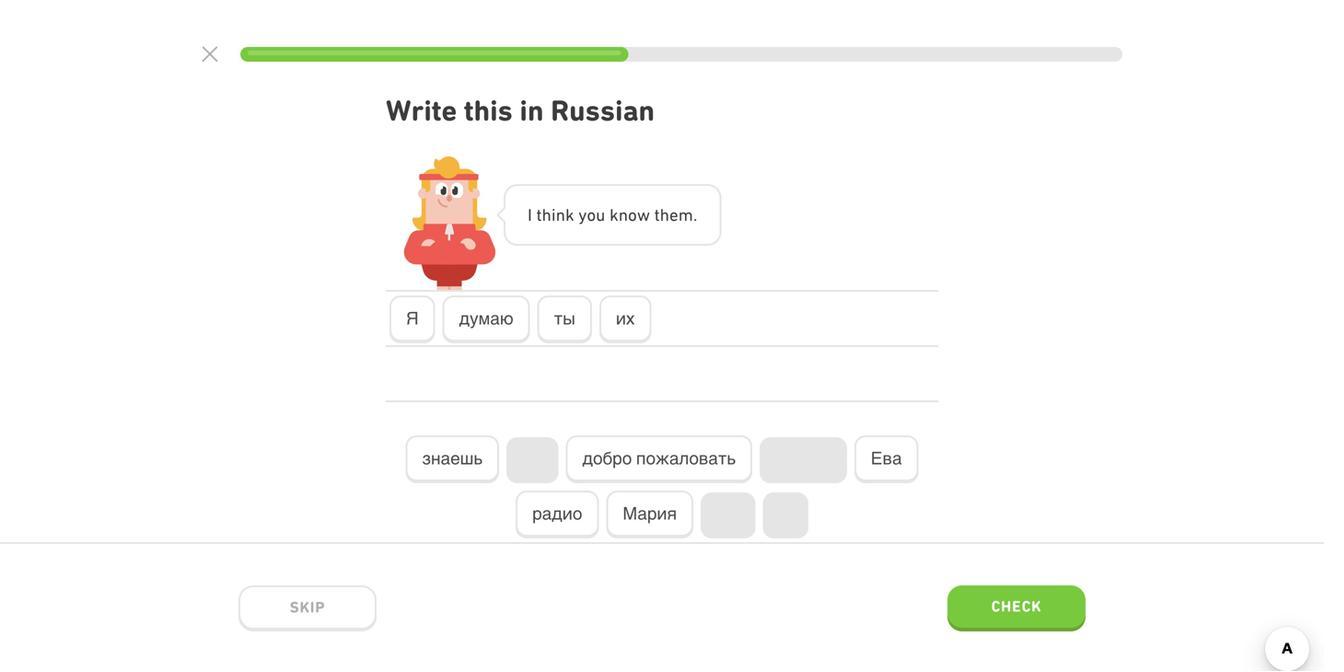 Task type: locate. For each thing, give the bounding box(es) containing it.
добро пожаловать button
[[566, 436, 752, 483]]

1 horizontal spatial h
[[660, 205, 669, 225]]

o right u
[[628, 205, 637, 225]]

progress bar
[[240, 47, 1122, 62]]

0 horizontal spatial h
[[542, 205, 551, 225]]

1 horizontal spatial k
[[610, 205, 619, 225]]

.
[[693, 205, 697, 225]]

h
[[542, 205, 551, 225], [660, 205, 669, 225]]

i
[[528, 205, 532, 225]]

h for e
[[660, 205, 669, 225]]

думаю button
[[443, 296, 530, 343]]

0 horizontal spatial k
[[565, 205, 574, 225]]

h right the i
[[542, 205, 551, 225]]

их button
[[599, 296, 651, 343]]

u
[[596, 205, 605, 225]]

t
[[536, 205, 542, 225], [654, 205, 660, 225]]

я
[[406, 309, 419, 328]]

1 h from the left
[[542, 205, 551, 225]]

1 horizontal spatial t
[[654, 205, 660, 225]]

ты
[[554, 309, 575, 328]]

k right u
[[610, 205, 619, 225]]

пожаловать
[[636, 449, 736, 468]]

2 n from the left
[[619, 205, 628, 225]]

o right "i"
[[587, 205, 596, 225]]

1 horizontal spatial o
[[628, 205, 637, 225]]

мария
[[623, 504, 677, 524]]

t h e m .
[[654, 205, 697, 225]]

m
[[678, 205, 693, 225]]

k
[[565, 205, 574, 225], [610, 205, 619, 225]]

i
[[551, 205, 556, 225]]

t h i n k y o u
[[536, 205, 605, 225]]

check button
[[948, 586, 1086, 632]]

0 horizontal spatial t
[[536, 205, 542, 225]]

n
[[556, 205, 565, 225], [619, 205, 628, 225]]

t right the w
[[654, 205, 660, 225]]

n left the w
[[619, 205, 628, 225]]

мария button
[[606, 491, 693, 539]]

h right the w
[[660, 205, 669, 225]]

t right the i
[[536, 205, 542, 225]]

1 horizontal spatial n
[[619, 205, 628, 225]]

2 h from the left
[[660, 205, 669, 225]]

1 t from the left
[[536, 205, 542, 225]]

0 horizontal spatial n
[[556, 205, 565, 225]]

h for i
[[542, 205, 551, 225]]

k left y
[[565, 205, 574, 225]]

this
[[464, 93, 513, 128]]

o
[[587, 205, 596, 225], [628, 205, 637, 225]]

n left y
[[556, 205, 565, 225]]

2 t from the left
[[654, 205, 660, 225]]

0 horizontal spatial o
[[587, 205, 596, 225]]



Task type: describe. For each thing, give the bounding box(es) containing it.
думаю
[[459, 309, 513, 328]]

1 n from the left
[[556, 205, 565, 225]]

знаешь button
[[406, 436, 499, 483]]

радио
[[532, 504, 582, 524]]

skip button
[[238, 586, 377, 632]]

y
[[579, 205, 587, 225]]

радио button
[[516, 491, 599, 539]]

write
[[386, 93, 457, 128]]

добро пожаловать
[[582, 449, 736, 468]]

check
[[991, 597, 1042, 615]]

e
[[669, 205, 678, 225]]

добро
[[582, 449, 632, 468]]

w
[[637, 205, 650, 225]]

2 o from the left
[[628, 205, 637, 225]]

t for t h i n k y o u
[[536, 205, 542, 225]]

skip
[[290, 598, 325, 616]]

write this in russian
[[386, 93, 655, 128]]

1 k from the left
[[565, 205, 574, 225]]

2 k from the left
[[610, 205, 619, 225]]

ева button
[[854, 436, 919, 483]]

t for t h e m .
[[654, 205, 660, 225]]

ева
[[871, 449, 902, 468]]

k n o w
[[610, 205, 650, 225]]

знаешь
[[422, 449, 482, 468]]

я button
[[390, 296, 435, 343]]

их
[[616, 309, 635, 328]]

russian
[[551, 93, 655, 128]]

1 o from the left
[[587, 205, 596, 225]]

ты button
[[537, 296, 592, 343]]

in
[[520, 93, 544, 128]]



